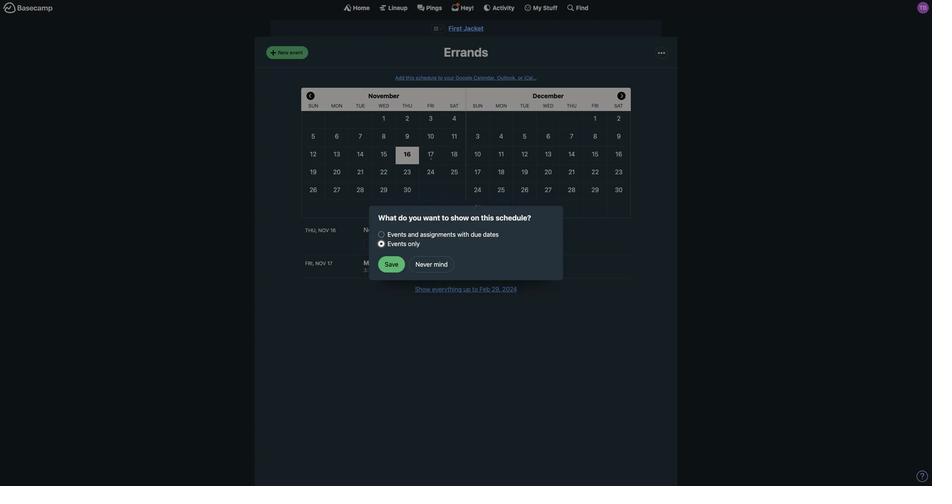 Task type: vqa. For each thing, say whether or not it's contained in the screenshot.
Jer Mill image
no



Task type: describe. For each thing, give the bounding box(es) containing it.
1 horizontal spatial with
[[458, 231, 469, 238]]

what
[[378, 214, 397, 222]]

first
[[449, 25, 462, 32]]

sat for november
[[450, 103, 459, 109]]

first jacket
[[449, 25, 484, 32]]

1 vertical spatial schedule
[[412, 227, 437, 234]]

pings
[[426, 4, 442, 11]]

never mind
[[416, 261, 448, 268]]

-
[[385, 267, 387, 274]]

17
[[328, 261, 333, 267]]

0 vertical spatial event
[[290, 49, 303, 56]]

stuff
[[543, 4, 558, 11]]

nothing's on the schedule
[[364, 227, 437, 234]]

•
[[430, 156, 432, 162]]

jacket
[[464, 25, 484, 32]]

tyler black image
[[445, 260, 451, 267]]

show        everything      up to        feb 29, 2024 button
[[415, 285, 517, 294]]

to for schedule
[[438, 75, 443, 81]]

add an event link
[[364, 238, 405, 251]]

ical…
[[524, 75, 537, 81]]

show
[[415, 286, 431, 293]]

3:00pm     -     5:00pm
[[364, 267, 408, 274]]

activity link
[[483, 4, 515, 12]]

feb
[[480, 286, 490, 293]]

1 vertical spatial event
[[387, 241, 400, 247]]

lineup link
[[379, 4, 408, 12]]

29,
[[492, 286, 501, 293]]

fri for november
[[428, 103, 434, 109]]

fri, nov 17
[[305, 261, 333, 267]]

pings button
[[417, 4, 442, 12]]

break
[[383, 260, 400, 267]]

up
[[464, 286, 471, 293]]

find button
[[567, 4, 589, 12]]

home link
[[344, 4, 370, 12]]

add for add this schedule to your google calendar, outlook, or ical…
[[395, 75, 405, 81]]

wed for november
[[379, 103, 389, 109]]

fri for december
[[592, 103, 599, 109]]

only
[[408, 241, 420, 248]]

or
[[518, 75, 523, 81]]

movie
[[364, 260, 382, 267]]

3:00pm
[[364, 267, 383, 274]]

thu,
[[305, 228, 317, 234]]

want
[[423, 214, 440, 222]]

0 vertical spatial schedule
[[416, 75, 437, 81]]

nov for thu,
[[318, 228, 329, 234]]

1 vertical spatial the
[[416, 260, 426, 267]]

my
[[533, 4, 542, 11]]

thu for december
[[567, 103, 577, 109]]

my stuff button
[[524, 4, 558, 12]]

1 vertical spatial on
[[392, 227, 399, 234]]

show        everything      up to        feb 29, 2024
[[415, 286, 517, 293]]

1 vertical spatial this
[[481, 214, 494, 222]]

switch accounts image
[[3, 2, 53, 14]]

events and assignments with due dates
[[388, 231, 499, 238]]

mind
[[434, 261, 448, 268]]

my stuff
[[533, 4, 558, 11]]



Task type: locate. For each thing, give the bounding box(es) containing it.
1 horizontal spatial wed
[[543, 103, 554, 109]]

and
[[408, 231, 419, 238]]

wed down 'december'
[[543, 103, 554, 109]]

dates
[[483, 231, 499, 238]]

2 vertical spatial to
[[472, 286, 478, 293]]

2 wed from the left
[[543, 103, 554, 109]]

sun
[[309, 103, 318, 109], [473, 103, 483, 109]]

1 horizontal spatial on
[[471, 214, 480, 222]]

event
[[290, 49, 303, 56], [387, 241, 400, 247]]

1 fri from the left
[[428, 103, 434, 109]]

0 horizontal spatial this
[[406, 75, 414, 81]]

thu for november
[[403, 103, 412, 109]]

0 horizontal spatial tue
[[356, 103, 365, 109]]

lineup
[[389, 4, 408, 11]]

0 vertical spatial the
[[401, 227, 410, 234]]

you
[[409, 214, 422, 222]]

to right "up"
[[472, 286, 478, 293]]

schedule?
[[496, 214, 531, 222]]

0 vertical spatial this
[[406, 75, 414, 81]]

1 sun from the left
[[309, 103, 318, 109]]

1 horizontal spatial add
[[395, 75, 405, 81]]

1 tue from the left
[[356, 103, 365, 109]]

first jacket link
[[449, 25, 484, 32]]

hey!
[[461, 4, 474, 11]]

new
[[278, 49, 289, 56]]

thu, nov 16
[[305, 228, 336, 234]]

never
[[416, 261, 432, 268]]

schedule left your
[[416, 75, 437, 81]]

due
[[471, 231, 482, 238]]

add left an
[[369, 241, 379, 247]]

0 vertical spatial to
[[438, 75, 443, 81]]

to inside button
[[472, 286, 478, 293]]

nov left 17
[[315, 261, 326, 267]]

0 horizontal spatial on
[[392, 227, 399, 234]]

what do you want to show on this schedule?
[[378, 214, 531, 222]]

2 fri from the left
[[592, 103, 599, 109]]

the left team
[[416, 260, 426, 267]]

1 horizontal spatial fri
[[592, 103, 599, 109]]

2 events from the top
[[388, 241, 407, 248]]

schedule
[[416, 75, 437, 81], [412, 227, 437, 234]]

november
[[368, 93, 400, 100]]

0 horizontal spatial sun
[[309, 103, 318, 109]]

errands
[[444, 45, 488, 60]]

fri,
[[305, 261, 314, 267]]

to right "want"
[[442, 214, 449, 222]]

calendar,
[[474, 75, 496, 81]]

2024
[[503, 286, 517, 293]]

1 horizontal spatial the
[[416, 260, 426, 267]]

1 horizontal spatial thu
[[567, 103, 577, 109]]

0 horizontal spatial mon
[[331, 103, 343, 109]]

events for events and assignments with due dates
[[388, 231, 407, 238]]

1 wed from the left
[[379, 103, 389, 109]]

with
[[458, 231, 469, 238], [402, 260, 415, 267]]

add an event
[[369, 241, 400, 247]]

main element
[[0, 0, 933, 15]]

1 horizontal spatial mon
[[496, 103, 507, 109]]

the down do
[[401, 227, 410, 234]]

to for up
[[472, 286, 478, 293]]

1 thu from the left
[[403, 103, 412, 109]]

hey! button
[[452, 4, 474, 12]]

on
[[471, 214, 480, 222], [392, 227, 399, 234]]

home
[[353, 4, 370, 11]]

nov for fri,
[[315, 261, 326, 267]]

event right an
[[387, 241, 400, 247]]

2 mon from the left
[[496, 103, 507, 109]]

events
[[388, 231, 407, 238], [388, 241, 407, 248]]

to
[[438, 75, 443, 81], [442, 214, 449, 222], [472, 286, 478, 293]]

0 horizontal spatial event
[[290, 49, 303, 56]]

activity
[[493, 4, 515, 11]]

0 horizontal spatial sat
[[450, 103, 459, 109]]

show
[[451, 214, 469, 222]]

0 horizontal spatial thu
[[403, 103, 412, 109]]

an
[[380, 241, 386, 247]]

on down do
[[392, 227, 399, 234]]

nov
[[318, 228, 329, 234], [315, 261, 326, 267]]

sat for december
[[615, 103, 623, 109]]

tue for december
[[520, 103, 530, 109]]

0 vertical spatial events
[[388, 231, 407, 238]]

with up 5:00pm
[[402, 260, 415, 267]]

1 horizontal spatial tue
[[520, 103, 530, 109]]

2 thu from the left
[[567, 103, 577, 109]]

1 horizontal spatial sat
[[615, 103, 623, 109]]

tue for november
[[356, 103, 365, 109]]

sat
[[450, 103, 459, 109], [615, 103, 623, 109]]

1 horizontal spatial this
[[481, 214, 494, 222]]

new event link
[[266, 46, 308, 59]]

2 sun from the left
[[473, 103, 483, 109]]

add this schedule to your google calendar, outlook, or ical…
[[395, 75, 537, 81]]

nov left 16
[[318, 228, 329, 234]]

movie break with the team
[[364, 260, 445, 267]]

december
[[533, 93, 564, 100]]

events for events only
[[388, 241, 407, 248]]

events only
[[388, 241, 420, 248]]

google
[[456, 75, 473, 81]]

never mind link
[[409, 257, 455, 273]]

do
[[398, 214, 407, 222]]

sun for december
[[473, 103, 483, 109]]

fri
[[428, 103, 434, 109], [592, 103, 599, 109]]

0 vertical spatial with
[[458, 231, 469, 238]]

1 vertical spatial with
[[402, 260, 415, 267]]

the
[[401, 227, 410, 234], [416, 260, 426, 267]]

with left due
[[458, 231, 469, 238]]

1 events from the top
[[388, 231, 407, 238]]

mon for november
[[331, 103, 343, 109]]

1 horizontal spatial event
[[387, 241, 400, 247]]

your
[[444, 75, 455, 81]]

wed for december
[[543, 103, 554, 109]]

0 horizontal spatial with
[[402, 260, 415, 267]]

this
[[406, 75, 414, 81], [481, 214, 494, 222]]

1 mon from the left
[[331, 103, 343, 109]]

None submit
[[378, 257, 405, 273]]

tyler black image
[[918, 2, 929, 14]]

to left your
[[438, 75, 443, 81]]

1 vertical spatial nov
[[315, 261, 326, 267]]

events up events only
[[388, 231, 407, 238]]

5:00pm
[[389, 267, 408, 274]]

assignments
[[420, 231, 456, 238]]

add up november
[[395, 75, 405, 81]]

16
[[330, 228, 336, 234]]

nothing's
[[364, 227, 391, 234]]

thu
[[403, 103, 412, 109], [567, 103, 577, 109]]

wed down november
[[379, 103, 389, 109]]

event right the new
[[290, 49, 303, 56]]

0 vertical spatial nov
[[318, 228, 329, 234]]

events right an
[[388, 241, 407, 248]]

tue
[[356, 103, 365, 109], [520, 103, 530, 109]]

sun for november
[[309, 103, 318, 109]]

1 vertical spatial events
[[388, 241, 407, 248]]

mon
[[331, 103, 343, 109], [496, 103, 507, 109]]

1 sat from the left
[[450, 103, 459, 109]]

0 vertical spatial add
[[395, 75, 405, 81]]

2 tue from the left
[[520, 103, 530, 109]]

wed
[[379, 103, 389, 109], [543, 103, 554, 109]]

find
[[576, 4, 589, 11]]

outlook,
[[497, 75, 517, 81]]

0 horizontal spatial the
[[401, 227, 410, 234]]

mon for december
[[496, 103, 507, 109]]

schedule down "want"
[[412, 227, 437, 234]]

0 horizontal spatial add
[[369, 241, 379, 247]]

1 vertical spatial add
[[369, 241, 379, 247]]

1 horizontal spatial sun
[[473, 103, 483, 109]]

new event
[[278, 49, 303, 56]]

0 vertical spatial on
[[471, 214, 480, 222]]

add
[[395, 75, 405, 81], [369, 241, 379, 247]]

1 vertical spatial to
[[442, 214, 449, 222]]

add this schedule to your google calendar, outlook, or ical… link
[[395, 75, 537, 81]]

0 horizontal spatial fri
[[428, 103, 434, 109]]

0 horizontal spatial wed
[[379, 103, 389, 109]]

2 sat from the left
[[615, 103, 623, 109]]

team
[[428, 260, 443, 267]]

everything
[[432, 286, 462, 293]]

on right show at the top of page
[[471, 214, 480, 222]]

add for add an event
[[369, 241, 379, 247]]



